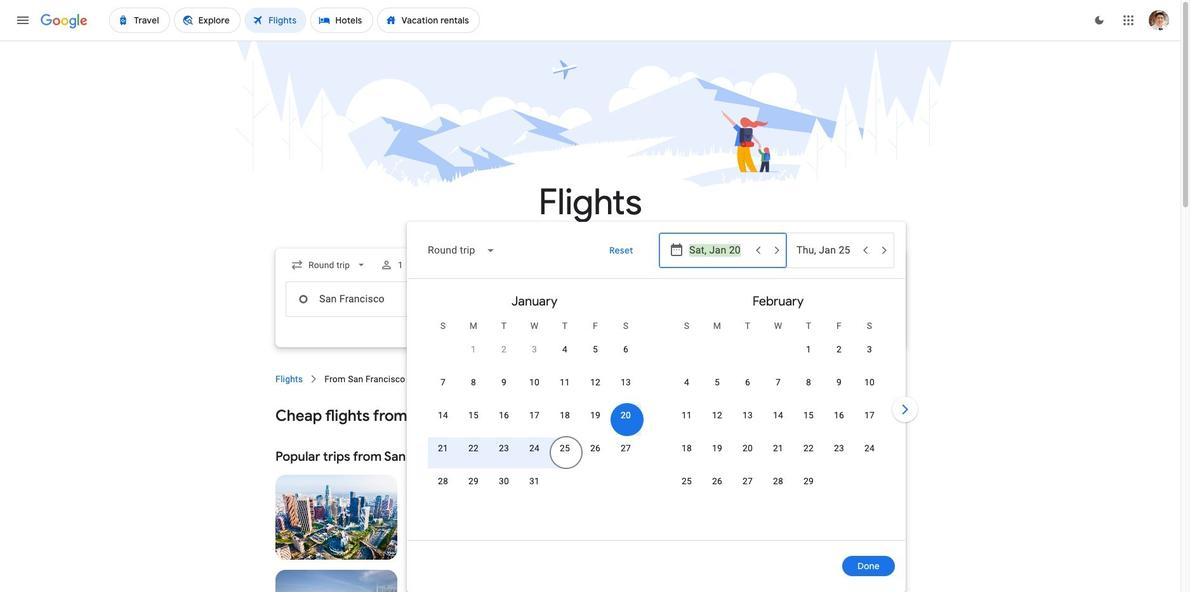 Task type: describe. For each thing, give the bounding box(es) containing it.
row up wed, jan 17 element
[[428, 371, 641, 407]]

sat, jan 13 element
[[621, 376, 631, 389]]

sat, jan 20, departure date. element
[[621, 409, 631, 422]]

sun, jan 21 element
[[438, 442, 448, 455]]

mon, jan 29 element
[[468, 475, 479, 488]]

mon, feb 5 element
[[715, 376, 720, 389]]

thu, feb 8 element
[[806, 376, 811, 389]]

sun, feb 11 element
[[682, 409, 692, 422]]

sun, jan 28 element
[[438, 475, 448, 488]]

change appearance image
[[1084, 5, 1115, 36]]

row up wed, feb 21 "element"
[[672, 404, 885, 440]]

wed, jan 3 element
[[532, 343, 537, 356]]

wed, jan 31 element
[[529, 475, 540, 488]]

sat, feb 24 element
[[864, 442, 875, 455]]

sun, jan 7 element
[[440, 376, 446, 389]]

row up wed, feb 14 element
[[672, 371, 885, 407]]

wed, jan 17 element
[[529, 409, 540, 422]]

fri, jan 26 element
[[590, 442, 601, 455]]

fri, feb 16 element
[[834, 409, 844, 422]]

row up wed, feb 28 element
[[672, 437, 885, 473]]

wed, jan 24 element
[[529, 442, 540, 455]]

sat, feb 17 element
[[864, 409, 875, 422]]

row down mon, jan 22 element
[[428, 470, 550, 506]]

tue, jan 30 element
[[499, 475, 509, 488]]

tue, jan 2 element
[[501, 343, 507, 356]]

thu, feb 22 element
[[804, 442, 814, 455]]

fri, feb 9 element
[[837, 376, 842, 389]]

thu, jan 25, return date. element
[[560, 442, 570, 455]]

Flight search field
[[265, 222, 920, 593]]

fri, feb 2 element
[[837, 343, 842, 356]]

2 return text field from the top
[[797, 282, 855, 317]]

sat, feb 3 element
[[867, 343, 872, 356]]



Task type: vqa. For each thing, say whether or not it's contained in the screenshot.

no



Task type: locate. For each thing, give the bounding box(es) containing it.
1 return text field from the top
[[797, 234, 855, 268]]

thu, feb 29 element
[[804, 475, 814, 488]]

tue, jan 9 element
[[501, 376, 507, 389]]

fri, jan 5 element
[[593, 343, 598, 356]]

wed, feb 21 element
[[773, 442, 783, 455]]

2 row group from the left
[[656, 284, 900, 536]]

tue, feb 20 element
[[743, 442, 753, 455]]

main menu image
[[15, 13, 30, 28]]

row down tue, feb 20 element
[[672, 470, 824, 506]]

None field
[[418, 235, 506, 266], [286, 254, 373, 277], [418, 235, 506, 266], [286, 254, 373, 277]]

mon, feb 12 element
[[712, 409, 722, 422]]

sat, feb 10 element
[[864, 376, 875, 389]]

fri, jan 19 element
[[590, 409, 601, 422]]

wed, feb 14 element
[[773, 409, 783, 422]]

sun, feb 18 element
[[682, 442, 692, 455]]

row group
[[413, 284, 656, 536], [656, 284, 900, 536]]

thu, feb 15 element
[[804, 409, 814, 422]]

1 row group from the left
[[413, 284, 656, 536]]

thu, jan 11 element
[[560, 376, 570, 389]]

grid
[[413, 284, 900, 548]]

row
[[458, 333, 641, 374], [793, 333, 885, 374], [428, 371, 641, 407], [672, 371, 885, 407], [428, 404, 641, 440], [672, 404, 885, 440], [428, 437, 641, 473], [672, 437, 885, 473], [428, 470, 550, 506], [672, 470, 824, 506]]

sun, feb 25 element
[[682, 475, 692, 488]]

row up wed, jan 24 element
[[428, 404, 641, 440]]

tue, feb 27 element
[[743, 475, 753, 488]]

fri, feb 23 element
[[834, 442, 844, 455]]

mon, feb 26 element
[[712, 475, 722, 488]]

row up the 'wed, jan 31' "element"
[[428, 437, 641, 473]]

None text field
[[286, 282, 465, 317]]

wed, feb 7 element
[[776, 376, 781, 389]]

sat, jan 6 element
[[623, 343, 628, 356]]

Departure text field
[[689, 234, 748, 268]]

row up wed, jan 10 element at the left bottom
[[458, 333, 641, 374]]

thu, jan 18 element
[[560, 409, 570, 422]]

thu, jan 4 element
[[562, 343, 567, 356]]

sun, jan 14 element
[[438, 409, 448, 422]]

tue, feb 6 element
[[745, 376, 750, 389]]

tue, jan 23 element
[[499, 442, 509, 455]]

mon, jan 1 element
[[471, 343, 476, 356]]

sun, feb 4 element
[[684, 376, 689, 389]]

wed, feb 28 element
[[773, 475, 783, 488]]

mon, jan 8 element
[[471, 376, 476, 389]]

0 vertical spatial return text field
[[797, 234, 855, 268]]

mon, feb 19 element
[[712, 442, 722, 455]]

fri, jan 12 element
[[590, 376, 601, 389]]

tue, jan 16 element
[[499, 409, 509, 422]]

sat, jan 27 element
[[621, 442, 631, 455]]

Return text field
[[797, 234, 855, 268], [797, 282, 855, 317]]

wed, jan 10 element
[[529, 376, 540, 389]]

next image
[[890, 395, 920, 425]]

mon, jan 15 element
[[468, 409, 479, 422]]

row up 'fri, feb 9' element
[[793, 333, 885, 374]]

1 vertical spatial return text field
[[797, 282, 855, 317]]

thu, feb 1 element
[[806, 343, 811, 356]]

mon, jan 22 element
[[468, 442, 479, 455]]

grid inside the flight search field
[[413, 284, 900, 548]]

tue, feb 13 element
[[743, 409, 753, 422]]



